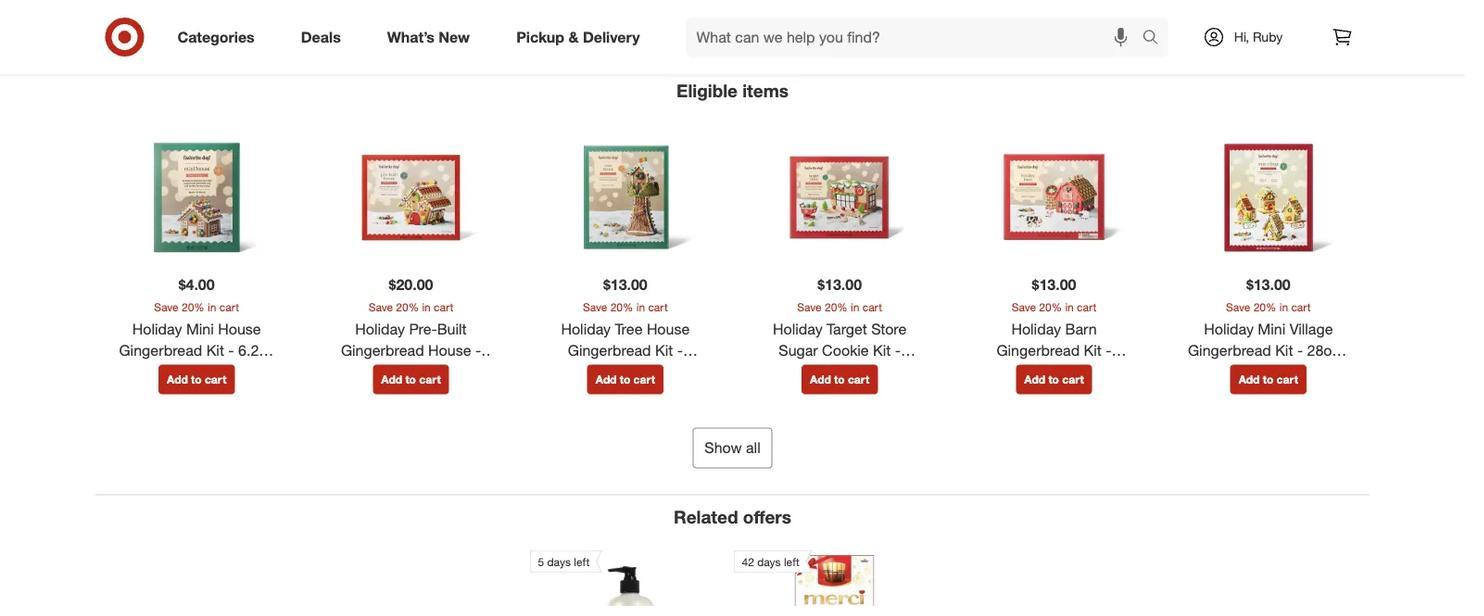 Task type: locate. For each thing, give the bounding box(es) containing it.
favorite inside $13.00 save 20% in cart holiday target store sugar cookie kit - 29.7oz - favorite day™
[[824, 363, 877, 381]]

2 left from the left
[[784, 555, 800, 569]]

$13.00
[[604, 276, 648, 294], [818, 276, 862, 294], [1032, 276, 1077, 294], [1247, 276, 1291, 294]]

related
[[674, 507, 739, 528]]

in inside the $4.00 save 20% in cart holiday mini house gingerbread kit - 6.2oz - favorite day™
[[208, 300, 216, 314]]

20%
[[738, 35, 765, 52], [182, 300, 205, 314], [396, 300, 419, 314], [611, 300, 634, 314], [825, 300, 848, 314], [1040, 300, 1063, 314], [1254, 300, 1277, 314]]

$20.00
[[389, 276, 433, 294]]

kit inside $13.00 save 20% in cart holiday target store sugar cookie kit - 29.7oz - favorite day™
[[873, 341, 891, 359]]

deals
[[301, 28, 341, 46]]

holiday inside the $4.00 save 20% in cart holiday mini house gingerbread kit - 6.2oz - favorite day™
[[132, 320, 182, 338]]

day™
[[213, 363, 247, 381], [452, 363, 486, 381], [670, 363, 704, 381], [881, 363, 915, 381], [1099, 363, 1133, 381], [1280, 363, 1314, 381]]

4 add to cart button from the left
[[802, 365, 878, 395]]

to for holiday tree house gingerbread kit - 33.23oz - favorite day™
[[620, 373, 631, 387]]

2 add to cart button from the left
[[373, 365, 449, 395]]

5 days left
[[538, 555, 590, 569]]

show
[[705, 439, 742, 457]]

holiday for holiday barn gingerbread kit - 31.18oz - favorite day™
[[1012, 320, 1062, 338]]

3 add from the left
[[596, 373, 617, 387]]

pickup & delivery link
[[501, 17, 663, 57]]

save inside $13.00 save 20% in cart holiday tree house gingerbread kit - 33.23oz - favorite day™
[[583, 300, 608, 314]]

holiday left village
[[1205, 320, 1254, 338]]

2 in from the left
[[422, 300, 431, 314]]

day™ inside $13.00 save 20% in cart holiday mini village gingerbread kit - 28oz - favorite day™
[[1280, 363, 1314, 381]]

add to cart button for holiday pre-built gingerbread house - 29.8oz - favorite day™
[[373, 365, 449, 395]]

$13.00 up 'target' at the bottom of the page
[[818, 276, 862, 294]]

$13.00 inside $13.00 save 20% in cart holiday tree house gingerbread kit - 33.23oz - favorite day™
[[604, 276, 648, 294]]

left right the 5
[[574, 555, 590, 569]]

1 holiday from the left
[[132, 320, 182, 338]]

cart
[[220, 300, 239, 314], [434, 300, 454, 314], [648, 300, 668, 314], [863, 300, 883, 314], [1077, 300, 1097, 314], [1292, 300, 1312, 314], [205, 373, 227, 387], [419, 373, 441, 387], [634, 373, 656, 387], [848, 373, 870, 387], [1063, 373, 1084, 387], [1277, 373, 1299, 387]]

1 gingerbread from the left
[[119, 341, 202, 359]]

2 days from the left
[[758, 555, 781, 569]]

0 horizontal spatial house
[[218, 320, 261, 338]]

2 $13.00 from the left
[[818, 276, 862, 294]]

1 kit from the left
[[206, 341, 224, 359]]

kit for holiday mini village gingerbread kit - 28oz - favorite day™
[[1276, 341, 1294, 359]]

4 add from the left
[[810, 373, 831, 387]]

5
[[538, 555, 544, 569]]

1 horizontal spatial days
[[758, 555, 781, 569]]

hi, ruby
[[1235, 29, 1283, 45]]

favorite inside the $4.00 save 20% in cart holiday mini house gingerbread kit - 6.2oz - favorite day™
[[156, 363, 209, 381]]

4 save from the left
[[798, 300, 822, 314]]

holiday down $4.00
[[132, 320, 182, 338]]

6 save from the left
[[1227, 300, 1251, 314]]

save inside $13.00 save 20% in cart holiday mini village gingerbread kit - 28oz - favorite day™
[[1227, 300, 1251, 314]]

add to cart for holiday mini village gingerbread kit - 28oz - favorite day™
[[1239, 373, 1299, 387]]

gingerbread inside $13.00 save 20% in cart holiday tree house gingerbread kit - 33.23oz - favorite day™
[[568, 341, 651, 359]]

$13.00 save 20% in cart holiday mini village gingerbread kit - 28oz - favorite day™
[[1189, 276, 1350, 381]]

all
[[746, 439, 761, 457]]

add to cart
[[167, 373, 227, 387], [381, 373, 441, 387], [596, 373, 656, 387], [810, 373, 870, 387], [1025, 373, 1084, 387], [1239, 373, 1299, 387]]

day
[[818, 35, 840, 52]]

in
[[208, 300, 216, 314], [422, 300, 431, 314], [637, 300, 645, 314], [851, 300, 860, 314], [1066, 300, 1074, 314], [1280, 300, 1289, 314]]

holiday for holiday mini village gingerbread kit - 28oz - favorite day™
[[1205, 320, 1254, 338]]

add
[[167, 373, 188, 387], [381, 373, 402, 387], [596, 373, 617, 387], [810, 373, 831, 387], [1025, 373, 1046, 387], [1239, 373, 1260, 387]]

save for holiday mini house gingerbread kit - 6.2oz - favorite day™
[[154, 300, 179, 314]]

favorite
[[768, 35, 814, 52], [156, 363, 209, 381], [395, 363, 448, 381], [614, 363, 666, 381], [824, 363, 877, 381], [1043, 363, 1095, 381], [1224, 363, 1276, 381]]

holiday inside $20.00 save 20% in cart holiday pre-built gingerbread house - 29.8oz - favorite day™
[[355, 320, 405, 338]]

search button
[[1134, 17, 1179, 61]]

holiday inside "$13.00 save 20% in cart holiday barn gingerbread kit - 31.18oz - favorite day™"
[[1012, 320, 1062, 338]]

save inside $20.00 save 20% in cart holiday pre-built gingerbread house - 29.8oz - favorite day™
[[369, 300, 393, 314]]

5 save from the left
[[1012, 300, 1037, 314]]

6 add to cart from the left
[[1239, 373, 1299, 387]]

mini inside the $4.00 save 20% in cart holiday mini house gingerbread kit - 6.2oz - favorite day™
[[186, 320, 214, 338]]

2 horizontal spatial house
[[647, 320, 690, 338]]

3 to from the left
[[620, 373, 631, 387]]

2 day™ from the left
[[452, 363, 486, 381]]

3 add to cart button from the left
[[588, 365, 664, 395]]

1 mini from the left
[[186, 320, 214, 338]]

5 holiday from the left
[[1012, 320, 1062, 338]]

5 day™ from the left
[[1099, 363, 1133, 381]]

holiday for holiday tree house gingerbread kit - 33.23oz - favorite day™
[[561, 320, 611, 338]]

mini for village
[[1258, 320, 1286, 338]]

built
[[437, 320, 467, 338]]

2 mini from the left
[[1258, 320, 1286, 338]]

holiday left pre-
[[355, 320, 405, 338]]

4 kit from the left
[[1084, 341, 1102, 359]]

6 holiday from the left
[[1205, 320, 1254, 338]]

3 gingerbread from the left
[[568, 341, 651, 359]]

6 add from the left
[[1239, 373, 1260, 387]]

2 save from the left
[[369, 300, 393, 314]]

20% inside "$13.00 save 20% in cart holiday barn gingerbread kit - 31.18oz - favorite day™"
[[1040, 300, 1063, 314]]

3 $13.00 from the left
[[1032, 276, 1077, 294]]

3 in from the left
[[637, 300, 645, 314]]

add to cart button
[[159, 365, 235, 395], [373, 365, 449, 395], [588, 365, 664, 395], [802, 365, 878, 395], [1016, 365, 1093, 395], [1231, 365, 1307, 395]]

-
[[228, 341, 234, 359], [476, 341, 481, 359], [677, 341, 683, 359], [895, 341, 901, 359], [1106, 341, 1112, 359], [1298, 341, 1304, 359], [1344, 341, 1350, 359], [147, 363, 152, 381], [385, 363, 391, 381], [604, 363, 610, 381], [814, 363, 820, 381], [1033, 363, 1039, 381]]

to for holiday target store sugar cookie kit - 29.7oz - favorite day™
[[835, 373, 845, 387]]

in for holiday pre-built gingerbread house - 29.8oz - favorite day™
[[422, 300, 431, 314]]

house inside the $4.00 save 20% in cart holiday mini house gingerbread kit - 6.2oz - favorite day™
[[218, 320, 261, 338]]

add to cart for holiday barn gingerbread kit - 31.18oz - favorite day™
[[1025, 373, 1084, 387]]

save inside "$13.00 save 20% in cart holiday barn gingerbread kit - 31.18oz - favorite day™"
[[1012, 300, 1037, 314]]

1 save from the left
[[154, 300, 179, 314]]

add to cart button for holiday barn gingerbread kit - 31.18oz - favorite day™
[[1016, 365, 1093, 395]]

5 add to cart button from the left
[[1016, 365, 1093, 395]]

$13.00 for tree
[[604, 276, 648, 294]]

5 gingerbread from the left
[[1189, 341, 1272, 359]]

$13.00 save 20% in cart holiday target store sugar cookie kit - 29.7oz - favorite day™
[[766, 276, 915, 381]]

day™ inside the $4.00 save 20% in cart holiday mini house gingerbread kit - 6.2oz - favorite day™
[[213, 363, 247, 381]]

4 in from the left
[[851, 300, 860, 314]]

kit inside "$13.00 save 20% in cart holiday barn gingerbread kit - 31.18oz - favorite day™"
[[1084, 341, 1102, 359]]

holiday for holiday pre-built gingerbread house - 29.8oz - favorite day™
[[355, 320, 405, 338]]

holiday left barn
[[1012, 320, 1062, 338]]

holiday inside $13.00 save 20% in cart holiday mini village gingerbread kit - 28oz - favorite day™
[[1205, 320, 1254, 338]]

holiday inside $13.00 save 20% in cart holiday target store sugar cookie kit - 29.7oz - favorite day™
[[773, 320, 823, 338]]

gingerbread inside the $4.00 save 20% in cart holiday mini house gingerbread kit - 6.2oz - favorite day™
[[119, 341, 202, 359]]

save inside $13.00 save 20% in cart holiday target store sugar cookie kit - 29.7oz - favorite day™
[[798, 300, 822, 314]]

1 day™ from the left
[[213, 363, 247, 381]]

2 gingerbread from the left
[[341, 341, 424, 359]]

20% for holiday target store sugar cookie kit - 29.7oz - favorite day™
[[825, 300, 848, 314]]

kit
[[206, 341, 224, 359], [655, 341, 673, 359], [873, 341, 891, 359], [1084, 341, 1102, 359], [1276, 341, 1294, 359]]

eligible
[[677, 80, 738, 101]]

holiday left tree
[[561, 320, 611, 338]]

6 to from the left
[[1263, 373, 1274, 387]]

1 horizontal spatial house
[[428, 341, 471, 359]]

4 gingerbread from the left
[[997, 341, 1080, 359]]

gingerbread for holiday mini house gingerbread kit - 6.2oz - favorite day™
[[119, 341, 202, 359]]

What can we help you find? suggestions appear below search field
[[686, 17, 1147, 57]]

1 $13.00 from the left
[[604, 276, 648, 294]]

4 holiday from the left
[[773, 320, 823, 338]]

days for 5
[[548, 555, 571, 569]]

5 in from the left
[[1066, 300, 1074, 314]]

in inside $13.00 save 20% in cart holiday target store sugar cookie kit - 29.7oz - favorite day™
[[851, 300, 860, 314]]

add to cart button for holiday target store sugar cookie kit - 29.7oz - favorite day™
[[802, 365, 878, 395]]

in inside $13.00 save 20% in cart holiday tree house gingerbread kit - 33.23oz - favorite day™
[[637, 300, 645, 314]]

3 day™ from the left
[[670, 363, 704, 381]]

day™ inside $20.00 save 20% in cart holiday pre-built gingerbread house - 29.8oz - favorite day™
[[452, 363, 486, 381]]

add to cart for holiday target store sugar cookie kit - 29.7oz - favorite day™
[[810, 373, 870, 387]]

4 day™ from the left
[[881, 363, 915, 381]]

house for tree
[[647, 320, 690, 338]]

favorite inside $13.00 save 20% in cart holiday mini village gingerbread kit - 28oz - favorite day™
[[1224, 363, 1276, 381]]

day™ for holiday mini village gingerbread kit - 28oz - favorite day™
[[1280, 363, 1314, 381]]

add for holiday mini house gingerbread kit - 6.2oz - favorite day™
[[167, 373, 188, 387]]

1 left from the left
[[574, 555, 590, 569]]

0 horizontal spatial mini
[[186, 320, 214, 338]]

gingerbread
[[119, 341, 202, 359], [341, 341, 424, 359], [568, 341, 651, 359], [997, 341, 1080, 359], [1189, 341, 1272, 359]]

add to cart button for holiday mini village gingerbread kit - 28oz - favorite day™
[[1231, 365, 1307, 395]]

save inside the $4.00 save 20% in cart holiday mini house gingerbread kit - 6.2oz - favorite day™
[[154, 300, 179, 314]]

cart inside $13.00 save 20% in cart holiday target store sugar cookie kit - 29.7oz - favorite day™
[[863, 300, 883, 314]]

1 days from the left
[[548, 555, 571, 569]]

4 add to cart from the left
[[810, 373, 870, 387]]

$13.00 up tree
[[604, 276, 648, 294]]

hi,
[[1235, 29, 1250, 45]]

1 add from the left
[[167, 373, 188, 387]]

6 add to cart button from the left
[[1231, 365, 1307, 395]]

1 to from the left
[[191, 373, 202, 387]]

categories link
[[162, 17, 278, 57]]

days
[[548, 555, 571, 569], [758, 555, 781, 569]]

gingerbread inside "$13.00 save 20% in cart holiday barn gingerbread kit - 31.18oz - favorite day™"
[[997, 341, 1080, 359]]

house up 6.2oz
[[218, 320, 261, 338]]

cart inside the $4.00 save 20% in cart holiday mini house gingerbread kit - 6.2oz - favorite day™
[[220, 300, 239, 314]]

1 in from the left
[[208, 300, 216, 314]]

20% inside $13.00 save 20% in cart holiday target store sugar cookie kit - 29.7oz - favorite day™
[[825, 300, 848, 314]]

in for holiday barn gingerbread kit - 31.18oz - favorite day™
[[1066, 300, 1074, 314]]

mini left village
[[1258, 320, 1286, 338]]

favorite inside "$13.00 save 20% in cart holiday barn gingerbread kit - 31.18oz - favorite day™"
[[1043, 363, 1095, 381]]

days right 42
[[758, 555, 781, 569]]

$13.00 up barn
[[1032, 276, 1077, 294]]

day™ for holiday pre-built gingerbread house - 29.8oz - favorite day™
[[452, 363, 486, 381]]

to for holiday mini village gingerbread kit - 28oz - favorite day™
[[1263, 373, 1274, 387]]

mini down $4.00
[[186, 320, 214, 338]]

3 kit from the left
[[873, 341, 891, 359]]

1 horizontal spatial mini
[[1258, 320, 1286, 338]]

save
[[154, 300, 179, 314], [369, 300, 393, 314], [583, 300, 608, 314], [798, 300, 822, 314], [1012, 300, 1037, 314], [1227, 300, 1251, 314]]

2 add to cart from the left
[[381, 373, 441, 387]]

left right 42
[[784, 555, 800, 569]]

house inside $20.00 save 20% in cart holiday pre-built gingerbread house - 29.8oz - favorite day™
[[428, 341, 471, 359]]

29.7oz
[[766, 363, 810, 381]]

6 in from the left
[[1280, 300, 1289, 314]]

4 $13.00 from the left
[[1247, 276, 1291, 294]]

1 add to cart button from the left
[[159, 365, 235, 395]]

house down built
[[428, 341, 471, 359]]

6.2oz
[[238, 341, 274, 359]]

kit inside $13.00 save 20% in cart holiday mini village gingerbread kit - 28oz - favorite day™
[[1276, 341, 1294, 359]]

$13.00 inside $13.00 save 20% in cart holiday mini village gingerbread kit - 28oz - favorite day™
[[1247, 276, 1291, 294]]

add to cart for holiday mini house gingerbread kit - 6.2oz - favorite day™
[[167, 373, 227, 387]]

20% inside the 'details 20% favorite day gingerbread'
[[738, 35, 765, 52]]

day™ for holiday mini house gingerbread kit - 6.2oz - favorite day™
[[213, 363, 247, 381]]

$13.00 inside "$13.00 save 20% in cart holiday barn gingerbread kit - 31.18oz - favorite day™"
[[1032, 276, 1077, 294]]

in inside "$13.00 save 20% in cart holiday barn gingerbread kit - 31.18oz - favorite day™"
[[1066, 300, 1074, 314]]

5 add from the left
[[1025, 373, 1046, 387]]

31.18oz
[[976, 363, 1029, 381]]

house right tree
[[647, 320, 690, 338]]

kit inside $13.00 save 20% in cart holiday tree house gingerbread kit - 33.23oz - favorite day™
[[655, 341, 673, 359]]

kit inside the $4.00 save 20% in cart holiday mini house gingerbread kit - 6.2oz - favorite day™
[[206, 341, 224, 359]]

2 kit from the left
[[655, 341, 673, 359]]

ruby
[[1254, 29, 1283, 45]]

20% inside the $4.00 save 20% in cart holiday mini house gingerbread kit - 6.2oz - favorite day™
[[182, 300, 205, 314]]

1 add to cart from the left
[[167, 373, 227, 387]]

show all
[[705, 439, 761, 457]]

3 save from the left
[[583, 300, 608, 314]]

holiday inside $13.00 save 20% in cart holiday tree house gingerbread kit - 33.23oz - favorite day™
[[561, 320, 611, 338]]

details 20% favorite day gingerbread
[[738, 5, 914, 52]]

holiday
[[132, 320, 182, 338], [355, 320, 405, 338], [561, 320, 611, 338], [773, 320, 823, 338], [1012, 320, 1062, 338], [1205, 320, 1254, 338]]

new
[[439, 28, 470, 46]]

mini
[[186, 320, 214, 338], [1258, 320, 1286, 338]]

42 days left
[[742, 555, 800, 569]]

in inside $13.00 save 20% in cart holiday mini village gingerbread kit - 28oz - favorite day™
[[1280, 300, 1289, 314]]

20% for holiday barn gingerbread kit - 31.18oz - favorite day™
[[1040, 300, 1063, 314]]

5 add to cart from the left
[[1025, 373, 1084, 387]]

3 holiday from the left
[[561, 320, 611, 338]]

6 day™ from the left
[[1280, 363, 1314, 381]]

2 add from the left
[[381, 373, 402, 387]]

holiday up sugar
[[773, 320, 823, 338]]

house for mini
[[218, 320, 261, 338]]

20% inside $20.00 save 20% in cart holiday pre-built gingerbread house - 29.8oz - favorite day™
[[396, 300, 419, 314]]

pickup & delivery
[[517, 28, 640, 46]]

3 add to cart from the left
[[596, 373, 656, 387]]

offers
[[743, 507, 792, 528]]

in for holiday target store sugar cookie kit - 29.7oz - favorite day™
[[851, 300, 860, 314]]

favorite inside $13.00 save 20% in cart holiday tree house gingerbread kit - 33.23oz - favorite day™
[[614, 363, 666, 381]]

house inside $13.00 save 20% in cart holiday tree house gingerbread kit - 33.23oz - favorite day™
[[647, 320, 690, 338]]

33.23oz
[[547, 363, 600, 381]]

in inside $20.00 save 20% in cart holiday pre-built gingerbread house - 29.8oz - favorite day™
[[422, 300, 431, 314]]

to
[[191, 373, 202, 387], [406, 373, 416, 387], [620, 373, 631, 387], [835, 373, 845, 387], [1049, 373, 1060, 387], [1263, 373, 1274, 387]]

4 to from the left
[[835, 373, 845, 387]]

2 to from the left
[[406, 373, 416, 387]]

5 to from the left
[[1049, 373, 1060, 387]]

20% inside $13.00 save 20% in cart holiday tree house gingerbread kit - 33.23oz - favorite day™
[[611, 300, 634, 314]]

mini inside $13.00 save 20% in cart holiday mini village gingerbread kit - 28oz - favorite day™
[[1258, 320, 1286, 338]]

0 horizontal spatial left
[[574, 555, 590, 569]]

days right the 5
[[548, 555, 571, 569]]

add to cart for holiday pre-built gingerbread house - 29.8oz - favorite day™
[[381, 373, 441, 387]]

20% for holiday mini village gingerbread kit - 28oz - favorite day™
[[1254, 300, 1277, 314]]

2 holiday from the left
[[355, 320, 405, 338]]

20% for holiday pre-built gingerbread house - 29.8oz - favorite day™
[[396, 300, 419, 314]]

$13.00 inside $13.00 save 20% in cart holiday target store sugar cookie kit - 29.7oz - favorite day™
[[818, 276, 862, 294]]

5 kit from the left
[[1276, 341, 1294, 359]]

house
[[218, 320, 261, 338], [647, 320, 690, 338], [428, 341, 471, 359]]

1 horizontal spatial left
[[784, 555, 800, 569]]

20% inside $13.00 save 20% in cart holiday mini village gingerbread kit - 28oz - favorite day™
[[1254, 300, 1277, 314]]

$13.00 up village
[[1247, 276, 1291, 294]]

0 horizontal spatial days
[[548, 555, 571, 569]]

in for holiday mini house gingerbread kit - 6.2oz - favorite day™
[[208, 300, 216, 314]]

holiday for holiday target store sugar cookie kit - 29.7oz - favorite day™
[[773, 320, 823, 338]]

kit for holiday tree house gingerbread kit - 33.23oz - favorite day™
[[655, 341, 673, 359]]

show all link
[[693, 428, 773, 469]]

$4.00
[[179, 276, 215, 294]]

gingerbread inside $13.00 save 20% in cart holiday mini village gingerbread kit - 28oz - favorite day™
[[1189, 341, 1272, 359]]

day™ inside $13.00 save 20% in cart holiday tree house gingerbread kit - 33.23oz - favorite day™
[[670, 363, 704, 381]]

left
[[574, 555, 590, 569], [784, 555, 800, 569]]

20% for holiday mini house gingerbread kit - 6.2oz - favorite day™
[[182, 300, 205, 314]]

gingerbread inside $20.00 save 20% in cart holiday pre-built gingerbread house - 29.8oz - favorite day™
[[341, 341, 424, 359]]



Task type: vqa. For each thing, say whether or not it's contained in the screenshot.


Task type: describe. For each thing, give the bounding box(es) containing it.
items
[[743, 80, 789, 101]]

cart inside $13.00 save 20% in cart holiday mini village gingerbread kit - 28oz - favorite day™
[[1292, 300, 1312, 314]]

add for holiday mini village gingerbread kit - 28oz - favorite day™
[[1239, 373, 1260, 387]]

to for holiday mini house gingerbread kit - 6.2oz - favorite day™
[[191, 373, 202, 387]]

add for holiday pre-built gingerbread house - 29.8oz - favorite day™
[[381, 373, 402, 387]]

cart inside $20.00 save 20% in cart holiday pre-built gingerbread house - 29.8oz - favorite day™
[[434, 300, 454, 314]]

to for holiday barn gingerbread kit - 31.18oz - favorite day™
[[1049, 373, 1060, 387]]

in for holiday mini village gingerbread kit - 28oz - favorite day™
[[1280, 300, 1289, 314]]

save for holiday target store sugar cookie kit - 29.7oz - favorite day™
[[798, 300, 822, 314]]

save for holiday pre-built gingerbread house - 29.8oz - favorite day™
[[369, 300, 393, 314]]

what's new
[[387, 28, 470, 46]]

gingerbread for holiday tree house gingerbread kit - 33.23oz - favorite day™
[[568, 341, 651, 359]]

add for holiday barn gingerbread kit - 31.18oz - favorite day™
[[1025, 373, 1046, 387]]

what's
[[387, 28, 435, 46]]

&
[[569, 28, 579, 46]]

left for 42 days left
[[784, 555, 800, 569]]

42
[[742, 555, 755, 569]]

$4.00 save 20% in cart holiday mini house gingerbread kit - 6.2oz - favorite day™
[[119, 276, 274, 381]]

to for holiday pre-built gingerbread house - 29.8oz - favorite day™
[[406, 373, 416, 387]]

left for 5 days left
[[574, 555, 590, 569]]

save for holiday tree house gingerbread kit - 33.23oz - favorite day™
[[583, 300, 608, 314]]

add to cart for holiday tree house gingerbread kit - 33.23oz - favorite day™
[[596, 373, 656, 387]]

$13.00 for mini
[[1247, 276, 1291, 294]]

tree
[[615, 320, 643, 338]]

day™ for holiday tree house gingerbread kit - 33.23oz - favorite day™
[[670, 363, 704, 381]]

favorite inside $20.00 save 20% in cart holiday pre-built gingerbread house - 29.8oz - favorite day™
[[395, 363, 448, 381]]

$13.00 for barn
[[1032, 276, 1077, 294]]

delivery
[[583, 28, 640, 46]]

pickup
[[517, 28, 565, 46]]

store
[[872, 320, 907, 338]]

$13.00 save 20% in cart holiday barn gingerbread kit - 31.18oz - favorite day™
[[976, 276, 1133, 381]]

save for holiday barn gingerbread kit - 31.18oz - favorite day™
[[1012, 300, 1037, 314]]

gingerbread for holiday pre-built gingerbread house - 29.8oz - favorite day™
[[341, 341, 424, 359]]

cart inside "$13.00 save 20% in cart holiday barn gingerbread kit - 31.18oz - favorite day™"
[[1077, 300, 1097, 314]]

sugar
[[779, 341, 818, 359]]

$20.00 save 20% in cart holiday pre-built gingerbread house - 29.8oz - favorite day™
[[337, 276, 486, 381]]

gingerbread for holiday mini village gingerbread kit - 28oz - favorite day™
[[1189, 341, 1272, 359]]

holiday for holiday mini house gingerbread kit - 6.2oz - favorite day™
[[132, 320, 182, 338]]

deals link
[[285, 17, 364, 57]]

barn
[[1066, 320, 1097, 338]]

village
[[1290, 320, 1334, 338]]

28oz
[[1308, 341, 1340, 359]]

add to cart button for holiday mini house gingerbread kit - 6.2oz - favorite day™
[[159, 365, 235, 395]]

cart inside $13.00 save 20% in cart holiday tree house gingerbread kit - 33.23oz - favorite day™
[[648, 300, 668, 314]]

in for holiday tree house gingerbread kit - 33.23oz - favorite day™
[[637, 300, 645, 314]]

$13.00 for target
[[818, 276, 862, 294]]

details
[[738, 5, 796, 26]]

categories
[[178, 28, 255, 46]]

day™ inside $13.00 save 20% in cart holiday target store sugar cookie kit - 29.7oz - favorite day™
[[881, 363, 915, 381]]

days for 42
[[758, 555, 781, 569]]

what's new link
[[372, 17, 493, 57]]

gingerbread
[[844, 35, 914, 52]]

favorite inside the 'details 20% favorite day gingerbread'
[[768, 35, 814, 52]]

add to cart button for holiday tree house gingerbread kit - 33.23oz - favorite day™
[[588, 365, 664, 395]]

add for holiday target store sugar cookie kit - 29.7oz - favorite day™
[[810, 373, 831, 387]]

29.8oz
[[337, 363, 381, 381]]

target
[[827, 320, 868, 338]]

related offers
[[674, 507, 792, 528]]

save for holiday mini village gingerbread kit - 28oz - favorite day™
[[1227, 300, 1251, 314]]

$13.00 save 20% in cart holiday tree house gingerbread kit - 33.23oz - favorite day™
[[547, 276, 704, 381]]

eligible items
[[677, 80, 789, 101]]

mini for house
[[186, 320, 214, 338]]

add for holiday tree house gingerbread kit - 33.23oz - favorite day™
[[596, 373, 617, 387]]

day™ inside "$13.00 save 20% in cart holiday barn gingerbread kit - 31.18oz - favorite day™"
[[1099, 363, 1133, 381]]

pre-
[[409, 320, 437, 338]]

kit for holiday mini house gingerbread kit - 6.2oz - favorite day™
[[206, 341, 224, 359]]

20% for holiday tree house gingerbread kit - 33.23oz - favorite day™
[[611, 300, 634, 314]]

search
[[1134, 30, 1179, 48]]

cookie
[[822, 341, 869, 359]]



